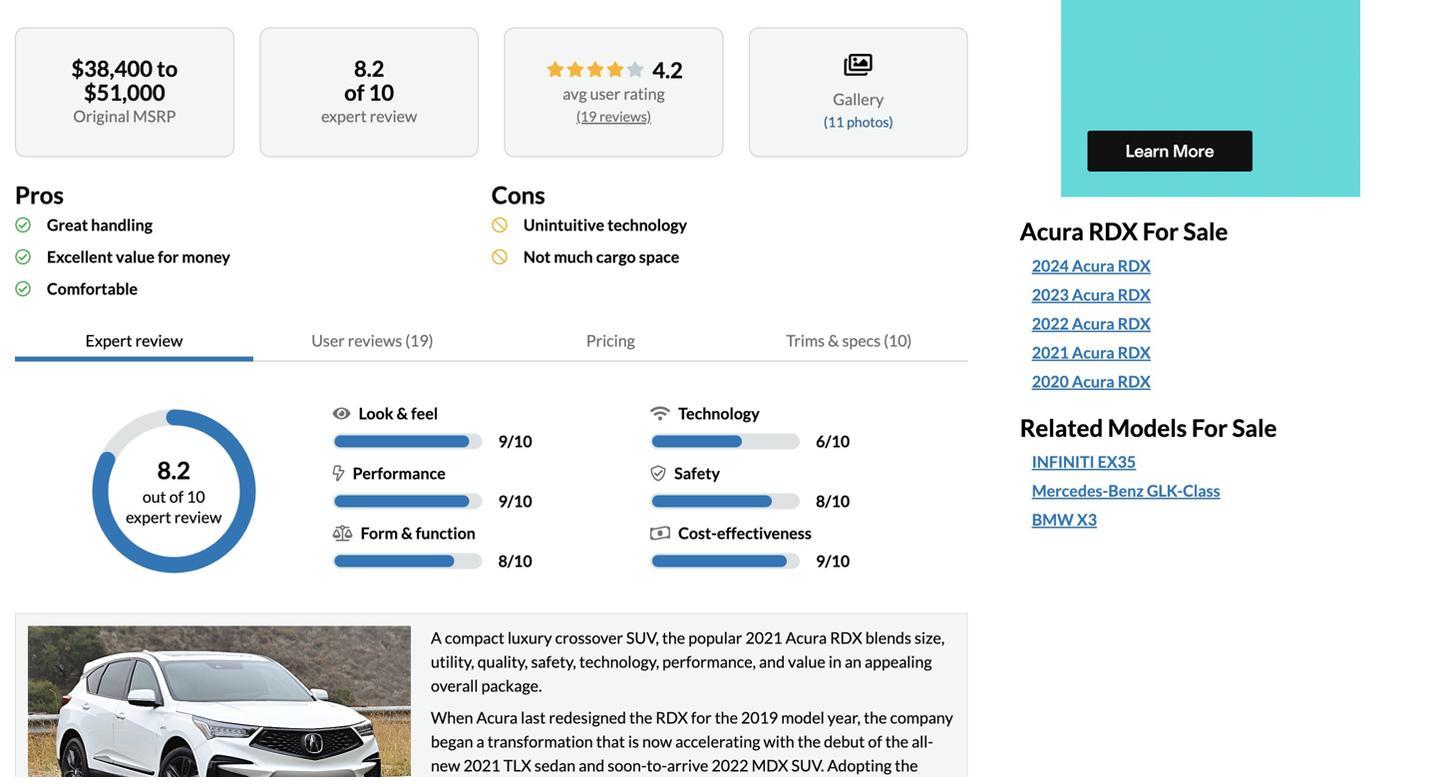 Task type: locate. For each thing, give the bounding box(es) containing it.
0 vertical spatial &
[[828, 331, 840, 350]]

review inside 8.2 out of 10 expert review
[[174, 508, 222, 527]]

models
[[1108, 413, 1188, 442]]

2 vertical spatial of
[[868, 732, 883, 751]]

1 vertical spatial check circle image
[[15, 281, 31, 297]]

8 down 6 in the bottom right of the page
[[816, 492, 826, 511]]

10 inside 8.2 of 10 expert review
[[369, 79, 394, 105]]

10 for look & feel
[[514, 432, 532, 451]]

the left all-
[[886, 732, 909, 751]]

wifi image
[[651, 406, 671, 422]]

2022 down the 2023
[[1032, 314, 1070, 333]]

& for specs
[[828, 331, 840, 350]]

acura down acura rdx for sale
[[1073, 314, 1115, 333]]

2022 down accelerating
[[712, 756, 749, 775]]

2022 acura rdx link
[[1032, 312, 1402, 336], [1032, 312, 1151, 336]]

8 / 10 up luxury
[[498, 551, 532, 571]]

0 vertical spatial 2021
[[1032, 343, 1070, 362]]

0 vertical spatial value
[[116, 247, 155, 267]]

1 vertical spatial &
[[397, 404, 408, 423]]

1 vertical spatial value
[[788, 652, 826, 672]]

8.2 inside 8.2 of 10 expert review
[[354, 55, 385, 81]]

0 horizontal spatial 2021
[[464, 756, 501, 775]]

0 horizontal spatial of
[[169, 487, 184, 506]]

0 vertical spatial check circle image
[[15, 249, 31, 265]]

1 vertical spatial 9
[[498, 492, 508, 511]]

for left money
[[158, 247, 179, 267]]

0 vertical spatial review
[[370, 106, 417, 126]]

cargo
[[596, 247, 636, 267]]

cost-
[[679, 523, 717, 543]]

2 vertical spatial 2021
[[464, 756, 501, 775]]

avg user rating (19 reviews)
[[563, 84, 665, 125]]

2020
[[1032, 372, 1070, 391]]

with
[[764, 732, 795, 751]]

2020 acura rdx link up related models for sale at the bottom
[[1032, 370, 1402, 394]]

in
[[829, 652, 842, 672]]

2021 down a
[[464, 756, 501, 775]]

1 vertical spatial 8.2
[[157, 456, 190, 485]]

review inside 8.2 of 10 expert review
[[370, 106, 417, 126]]

2 vertical spatial 9
[[816, 551, 826, 571]]

8.2 for 10
[[354, 55, 385, 81]]

ban image
[[492, 249, 508, 265]]

check circle image
[[15, 249, 31, 265], [15, 281, 31, 297]]

1 vertical spatial sale
[[1233, 413, 1278, 442]]

9 for look & feel
[[498, 432, 508, 451]]

2021
[[1032, 343, 1070, 362], [746, 628, 783, 648], [464, 756, 501, 775]]

2 vertical spatial expert
[[126, 508, 171, 527]]

1 horizontal spatial sale
[[1233, 413, 1278, 442]]

8 / 10 for safety
[[816, 492, 850, 511]]

0 vertical spatial 8
[[816, 492, 826, 511]]

/ for form & function
[[508, 551, 514, 571]]

1 horizontal spatial value
[[788, 652, 826, 672]]

2021 inside the a compact luxury crossover suv, the popular 2021 acura rdx blends size, utility, quality, safety, technology, performance, and value in an appealing overall package.
[[746, 628, 783, 648]]

1 horizontal spatial 8 / 10
[[816, 492, 850, 511]]

1 vertical spatial 9 / 10
[[498, 492, 532, 511]]

related models for sale
[[1021, 413, 1278, 442]]

0 vertical spatial 2022
[[1032, 314, 1070, 333]]

glk-
[[1147, 481, 1184, 501]]

2023 acura rdx link
[[1032, 283, 1402, 307], [1032, 283, 1151, 307]]

1 vertical spatial 2022
[[712, 756, 749, 775]]

1 vertical spatial 8 / 10
[[498, 551, 532, 571]]

the right suv,
[[662, 628, 686, 648]]

when
[[431, 708, 473, 728]]

2021 right popular
[[746, 628, 783, 648]]

handling
[[91, 215, 153, 235]]

size,
[[915, 628, 945, 648]]

8 up compact on the left bottom of page
[[498, 551, 508, 571]]

10
[[369, 79, 394, 105], [514, 432, 532, 451], [832, 432, 850, 451], [187, 487, 205, 506], [514, 492, 532, 511], [832, 492, 850, 511], [514, 551, 532, 571], [832, 551, 850, 571]]

for up accelerating
[[691, 708, 712, 728]]

cost-effectiveness
[[679, 523, 812, 543]]

10 for safety
[[832, 492, 850, 511]]

value left in
[[788, 652, 826, 672]]

check circle image for comfortable
[[15, 281, 31, 297]]

rdx
[[1089, 217, 1139, 246], [1118, 256, 1151, 275], [1118, 285, 1151, 304], [1118, 314, 1151, 333], [1118, 343, 1151, 362], [1118, 372, 1151, 391], [830, 628, 863, 648], [656, 708, 688, 728]]

1 vertical spatial 8
[[498, 551, 508, 571]]

1 vertical spatial review
[[135, 331, 183, 350]]

unintuitive technology
[[524, 215, 688, 235]]

and down that
[[579, 756, 605, 775]]

& for feel
[[397, 404, 408, 423]]

safety,
[[531, 652, 577, 672]]

9 / 10 for performance
[[498, 492, 532, 511]]

0 vertical spatial for
[[158, 247, 179, 267]]

mdx
[[752, 756, 789, 775]]

original
[[73, 106, 130, 126]]

2 vertical spatial review
[[174, 508, 222, 527]]

trims & specs (10)
[[787, 331, 912, 350]]

mercedes-benz glk-class link
[[1032, 479, 1221, 503]]

1 vertical spatial 2021
[[746, 628, 783, 648]]

for inside when acura last redesigned the rdx for the 2019 model year, the company began a transformation that is now accelerating with the debut of the all- new 2021 tlx sedan and soon-to-arrive 2022 mdx suv. adopting t
[[691, 708, 712, 728]]

0 horizontal spatial 8 / 10
[[498, 551, 532, 571]]

1 vertical spatial expert
[[85, 331, 132, 350]]

trims
[[787, 331, 825, 350]]

1 horizontal spatial of
[[344, 79, 365, 105]]

& inside tab
[[828, 331, 840, 350]]

2021 inside when acura last redesigned the rdx for the 2019 model year, the company began a transformation that is now accelerating with the debut of the all- new 2021 tlx sedan and soon-to-arrive 2022 mdx suv. adopting t
[[464, 756, 501, 775]]

8
[[816, 492, 826, 511], [498, 551, 508, 571]]

2021 up 2020
[[1032, 343, 1070, 362]]

advertisement region
[[1062, 0, 1361, 197]]

safety
[[675, 464, 720, 483]]

eye image
[[333, 406, 351, 422]]

much
[[554, 247, 593, 267]]

acura right 2024
[[1073, 256, 1115, 275]]

expert inside tab
[[85, 331, 132, 350]]

1 horizontal spatial 8
[[816, 492, 826, 511]]

/
[[508, 432, 514, 451], [826, 432, 832, 451], [508, 492, 514, 511], [826, 492, 832, 511], [508, 551, 514, 571], [826, 551, 832, 571]]

2021 inside 2024 acura rdx 2023 acura rdx 2022 acura rdx 2021 acura rdx 2020 acura rdx
[[1032, 343, 1070, 362]]

8 / 10 down 6 / 10
[[816, 492, 850, 511]]

& left specs
[[828, 331, 840, 350]]

last
[[521, 708, 546, 728]]

comfortable
[[47, 279, 138, 298]]

0 vertical spatial sale
[[1184, 217, 1229, 246]]

0 vertical spatial of
[[344, 79, 365, 105]]

1 vertical spatial for
[[691, 708, 712, 728]]

1 horizontal spatial 8.2
[[354, 55, 385, 81]]

1 horizontal spatial 2021
[[746, 628, 783, 648]]

2 horizontal spatial of
[[868, 732, 883, 751]]

tab list
[[15, 321, 969, 362]]

quality,
[[478, 652, 528, 672]]

0 vertical spatial 8.2
[[354, 55, 385, 81]]

the up is
[[630, 708, 653, 728]]

1 vertical spatial for
[[1192, 413, 1228, 442]]

for
[[1143, 217, 1179, 246], [1192, 413, 1228, 442]]

1 vertical spatial of
[[169, 487, 184, 506]]

to-
[[647, 756, 667, 775]]

check circle image
[[15, 217, 31, 233]]

9 for cost-effectiveness
[[816, 551, 826, 571]]

(19 reviews) link
[[577, 108, 652, 125]]

6 / 10
[[816, 432, 850, 451]]

2 vertical spatial 9 / 10
[[816, 551, 850, 571]]

benz
[[1109, 481, 1144, 501]]

rdx inside when acura last redesigned the rdx for the 2019 model year, the company began a transformation that is now accelerating with the debut of the all- new 2021 tlx sedan and soon-to-arrive 2022 mdx suv. adopting t
[[656, 708, 688, 728]]

2 horizontal spatial 2021
[[1032, 343, 1070, 362]]

1 check circle image from the top
[[15, 249, 31, 265]]

0 horizontal spatial 8.2
[[157, 456, 190, 485]]

0 horizontal spatial for
[[1143, 217, 1179, 246]]

/ for cost-effectiveness
[[826, 551, 832, 571]]

overall
[[431, 676, 478, 696]]

0 horizontal spatial and
[[579, 756, 605, 775]]

0 vertical spatial expert
[[321, 106, 367, 126]]

0 vertical spatial and
[[759, 652, 785, 672]]

acura up model
[[786, 628, 827, 648]]

expert review
[[85, 331, 183, 350]]

1 horizontal spatial for
[[691, 708, 712, 728]]

value
[[116, 247, 155, 267], [788, 652, 826, 672]]

the up suv.
[[798, 732, 821, 751]]

& left feel
[[397, 404, 408, 423]]

expert inside 8.2 out of 10 expert review
[[126, 508, 171, 527]]

0 vertical spatial 9 / 10
[[498, 432, 532, 451]]

1 horizontal spatial 2022
[[1032, 314, 1070, 333]]

acura inside the a compact luxury crossover suv, the popular 2021 acura rdx blends size, utility, quality, safety, technology, performance, and value in an appealing overall package.
[[786, 628, 827, 648]]

(10)
[[884, 331, 912, 350]]

10 inside 8.2 out of 10 expert review
[[187, 487, 205, 506]]

not much cargo space
[[524, 247, 680, 267]]

value down handling
[[116, 247, 155, 267]]

of
[[344, 79, 365, 105], [169, 487, 184, 506], [868, 732, 883, 751]]

sale for acura rdx for sale
[[1184, 217, 1229, 246]]

package.
[[482, 676, 542, 696]]

0 horizontal spatial 8
[[498, 551, 508, 571]]

look & feel
[[359, 404, 438, 423]]

value inside the a compact luxury crossover suv, the popular 2021 acura rdx blends size, utility, quality, safety, technology, performance, and value in an appealing overall package.
[[788, 652, 826, 672]]

sale
[[1184, 217, 1229, 246], [1233, 413, 1278, 442]]

9 / 10
[[498, 432, 532, 451], [498, 492, 532, 511], [816, 551, 850, 571]]

10 for cost-effectiveness
[[832, 551, 850, 571]]

performance
[[353, 464, 446, 483]]

performance,
[[663, 652, 756, 672]]

compact
[[445, 628, 505, 648]]

2024 acura rdx 2023 acura rdx 2022 acura rdx 2021 acura rdx 2020 acura rdx
[[1032, 256, 1151, 391]]

technology
[[679, 404, 760, 423]]

0 vertical spatial 8 / 10
[[816, 492, 850, 511]]

9 for performance
[[498, 492, 508, 511]]

reviews
[[348, 331, 402, 350]]

2 vertical spatial &
[[401, 523, 413, 543]]

1 horizontal spatial and
[[759, 652, 785, 672]]

2 check circle image from the top
[[15, 281, 31, 297]]

1 vertical spatial and
[[579, 756, 605, 775]]

and up the "2019"
[[759, 652, 785, 672]]

began
[[431, 732, 473, 751]]

/ for look & feel
[[508, 432, 514, 451]]

0 vertical spatial for
[[1143, 217, 1179, 246]]

1 horizontal spatial for
[[1192, 413, 1228, 442]]

to
[[157, 55, 178, 81]]

expert inside 8.2 of 10 expert review
[[321, 106, 367, 126]]

& right form
[[401, 523, 413, 543]]

user reviews (19)
[[312, 331, 434, 350]]

accelerating
[[676, 732, 761, 751]]

acura up a
[[477, 708, 518, 728]]

great
[[47, 215, 88, 235]]

cons
[[492, 181, 546, 209]]

suv,
[[627, 628, 659, 648]]

expert
[[321, 106, 367, 126], [85, 331, 132, 350], [126, 508, 171, 527]]

0 vertical spatial 9
[[498, 432, 508, 451]]

&
[[828, 331, 840, 350], [397, 404, 408, 423], [401, 523, 413, 543]]

2024 acura rdx link
[[1032, 254, 1402, 278], [1032, 254, 1151, 278]]

0 horizontal spatial sale
[[1184, 217, 1229, 246]]

bmw x3 link
[[1032, 508, 1098, 532]]

2020 acura rdx link
[[1032, 370, 1402, 394], [1032, 370, 1151, 394]]

(11
[[824, 113, 845, 130]]

the
[[662, 628, 686, 648], [630, 708, 653, 728], [715, 708, 738, 728], [864, 708, 887, 728], [798, 732, 821, 751], [886, 732, 909, 751]]

2022 inside 2024 acura rdx 2023 acura rdx 2022 acura rdx 2021 acura rdx 2020 acura rdx
[[1032, 314, 1070, 333]]

0 horizontal spatial 2022
[[712, 756, 749, 775]]

8.2 inside 8.2 out of 10 expert review
[[157, 456, 190, 485]]

review
[[370, 106, 417, 126], [135, 331, 183, 350], [174, 508, 222, 527]]

shield check image
[[651, 466, 667, 482]]

and inside the a compact luxury crossover suv, the popular 2021 acura rdx blends size, utility, quality, safety, technology, performance, and value in an appealing overall package.
[[759, 652, 785, 672]]



Task type: describe. For each thing, give the bounding box(es) containing it.
$51,000
[[84, 79, 165, 105]]

$38,400
[[71, 55, 153, 81]]

2023
[[1032, 285, 1070, 304]]

8 for form & function
[[498, 551, 508, 571]]

of inside 8.2 of 10 expert review
[[344, 79, 365, 105]]

(19
[[577, 108, 597, 125]]

of inside when acura last redesigned the rdx for the 2019 model year, the company began a transformation that is now accelerating with the debut of the all- new 2021 tlx sedan and soon-to-arrive 2022 mdx suv. adopting t
[[868, 732, 883, 751]]

the right year,
[[864, 708, 887, 728]]

bolt image
[[333, 466, 345, 482]]

acura right 2020
[[1073, 372, 1115, 391]]

sedan
[[535, 756, 576, 775]]

gallery
[[833, 89, 884, 109]]

excellent value for money
[[47, 247, 230, 267]]

utility,
[[431, 652, 475, 672]]

feel
[[411, 404, 438, 423]]

gallery (11 photos)
[[824, 89, 894, 130]]

not
[[524, 247, 551, 267]]

balance scale image
[[333, 525, 353, 541]]

unintuitive
[[524, 215, 605, 235]]

a
[[477, 732, 485, 751]]

specs
[[843, 331, 881, 350]]

appealing
[[865, 652, 933, 672]]

photos)
[[847, 113, 894, 130]]

images image
[[845, 52, 873, 77]]

user
[[312, 331, 345, 350]]

(19)
[[405, 331, 434, 350]]

reviews)
[[600, 108, 652, 125]]

check circle image for excellent value for money
[[15, 249, 31, 265]]

function
[[416, 523, 476, 543]]

popular
[[689, 628, 743, 648]]

user
[[590, 84, 621, 103]]

2024
[[1032, 256, 1070, 275]]

money bill wave image
[[651, 525, 671, 541]]

acura inside when acura last redesigned the rdx for the 2019 model year, the company began a transformation that is now accelerating with the debut of the all- new 2021 tlx sedan and soon-to-arrive 2022 mdx suv. adopting t
[[477, 708, 518, 728]]

9 / 10 for look & feel
[[498, 432, 532, 451]]

/ for safety
[[826, 492, 832, 511]]

for for models
[[1192, 413, 1228, 442]]

the inside the a compact luxury crossover suv, the popular 2021 acura rdx blends size, utility, quality, safety, technology, performance, and value in an appealing overall package.
[[662, 628, 686, 648]]

8.2 for of
[[157, 456, 190, 485]]

that
[[596, 732, 625, 751]]

luxury
[[508, 628, 552, 648]]

expert review tab
[[15, 321, 253, 362]]

space
[[639, 247, 680, 267]]

infiniti ex35 mercedes-benz glk-class bmw x3
[[1032, 452, 1221, 530]]

effectiveness
[[717, 523, 812, 543]]

model
[[782, 708, 825, 728]]

great handling
[[47, 215, 153, 235]]

acura right the 2023
[[1073, 285, 1115, 304]]

bmw
[[1032, 510, 1074, 530]]

class
[[1184, 481, 1221, 501]]

when acura last redesigned the rdx for the 2019 model year, the company began a transformation that is now accelerating with the debut of the all- new 2021 tlx sedan and soon-to-arrive 2022 mdx suv. adopting t
[[28, 708, 954, 777]]

for for rdx
[[1143, 217, 1179, 246]]

review inside expert review tab
[[135, 331, 183, 350]]

2022 inside when acura last redesigned the rdx for the 2019 model year, the company began a transformation that is now accelerating with the debut of the all- new 2021 tlx sedan and soon-to-arrive 2022 mdx suv. adopting t
[[712, 756, 749, 775]]

mercedes-
[[1032, 481, 1109, 501]]

sale for related models for sale
[[1233, 413, 1278, 442]]

company
[[891, 708, 954, 728]]

8.2 out of 10 expert review
[[126, 456, 222, 527]]

form
[[361, 523, 398, 543]]

technology,
[[580, 652, 660, 672]]

ban image
[[492, 217, 508, 233]]

2021 acura rdx test drive review summaryimage image
[[28, 626, 411, 777]]

/ for technology
[[826, 432, 832, 451]]

user reviews (19) tab
[[253, 321, 492, 362]]

out
[[143, 487, 166, 506]]

suv.
[[792, 756, 825, 775]]

arrive
[[667, 756, 709, 775]]

0 horizontal spatial for
[[158, 247, 179, 267]]

infiniti
[[1032, 452, 1095, 472]]

0 horizontal spatial value
[[116, 247, 155, 267]]

2020 acura rdx link up related
[[1032, 370, 1151, 394]]

now
[[643, 732, 673, 751]]

new
[[431, 756, 461, 775]]

2019
[[741, 708, 778, 728]]

8.2 of 10 expert review
[[321, 55, 417, 126]]

avg
[[563, 84, 587, 103]]

pricing
[[587, 331, 635, 350]]

tlx
[[504, 756, 532, 775]]

8 for safety
[[816, 492, 826, 511]]

10 for technology
[[832, 432, 850, 451]]

9 / 10 for cost-effectiveness
[[816, 551, 850, 571]]

of inside 8.2 out of 10 expert review
[[169, 487, 184, 506]]

x3
[[1078, 510, 1098, 530]]

infiniti ex35 link
[[1032, 450, 1137, 474]]

excellent
[[47, 247, 113, 267]]

crossover
[[555, 628, 623, 648]]

acura up related
[[1073, 343, 1115, 362]]

trims & specs (10) tab
[[730, 321, 969, 362]]

& for function
[[401, 523, 413, 543]]

year,
[[828, 708, 861, 728]]

pricing tab
[[492, 321, 730, 362]]

transformation
[[488, 732, 593, 751]]

$38,400 to $51,000 original msrp
[[71, 55, 178, 126]]

10 for performance
[[514, 492, 532, 511]]

ex35
[[1098, 452, 1137, 472]]

an
[[845, 652, 862, 672]]

the up accelerating
[[715, 708, 738, 728]]

/ for performance
[[508, 492, 514, 511]]

a compact luxury crossover suv, the popular 2021 acura rdx blends size, utility, quality, safety, technology, performance, and value in an appealing overall package.
[[431, 628, 945, 696]]

6
[[816, 432, 826, 451]]

tab list containing expert review
[[15, 321, 969, 362]]

redesigned
[[549, 708, 627, 728]]

8 / 10 for form & function
[[498, 551, 532, 571]]

technology
[[608, 215, 688, 235]]

acura up 2024
[[1021, 217, 1085, 246]]

4.2
[[653, 57, 683, 83]]

10 for form & function
[[514, 551, 532, 571]]

and inside when acura last redesigned the rdx for the 2019 model year, the company began a transformation that is now accelerating with the debut of the all- new 2021 tlx sedan and soon-to-arrive 2022 mdx suv. adopting t
[[579, 756, 605, 775]]

adopting
[[828, 756, 892, 775]]

blends
[[866, 628, 912, 648]]

soon-
[[608, 756, 647, 775]]

related
[[1021, 413, 1104, 442]]

is
[[628, 732, 639, 751]]

all-
[[912, 732, 934, 751]]

a
[[431, 628, 442, 648]]

acura rdx for sale
[[1021, 217, 1229, 246]]

look
[[359, 404, 394, 423]]

rdx inside the a compact luxury crossover suv, the popular 2021 acura rdx blends size, utility, quality, safety, technology, performance, and value in an appealing overall package.
[[830, 628, 863, 648]]



Task type: vqa. For each thing, say whether or not it's contained in the screenshot.
/ related to Look & feel
yes



